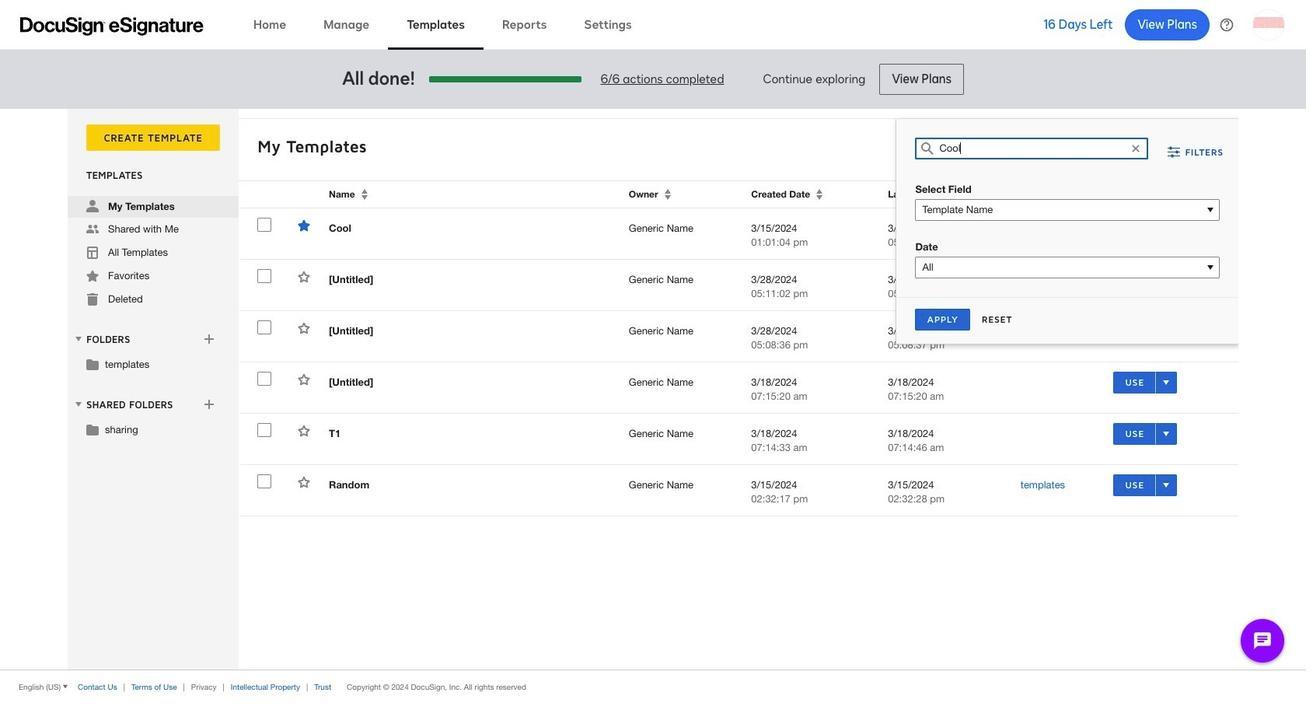 Task type: describe. For each thing, give the bounding box(es) containing it.
docusign esignature image
[[20, 17, 204, 35]]

folder image for view folders image at the left of page
[[86, 358, 99, 370]]

view folders image
[[72, 333, 85, 345]]

trash image
[[86, 293, 99, 306]]

folder image for view shared folders image
[[86, 423, 99, 436]]

add [untitled] to favorites image
[[298, 271, 310, 283]]

secondary navigation region
[[68, 109, 1243, 670]]



Task type: locate. For each thing, give the bounding box(es) containing it.
1 add [untitled] to favorites image from the top
[[298, 322, 310, 335]]

2 folder image from the top
[[86, 423, 99, 436]]

1 folder image from the top
[[86, 358, 99, 370]]

user image
[[86, 200, 99, 212]]

your uploaded profile image image
[[1254, 9, 1285, 40]]

0 vertical spatial folder image
[[86, 358, 99, 370]]

add [untitled] to favorites image down add [untitled] to favorites image
[[298, 322, 310, 335]]

add t1 to favorites image
[[298, 425, 310, 437]]

folder image
[[86, 358, 99, 370], [86, 423, 99, 436]]

more info region
[[0, 670, 1307, 703]]

1 vertical spatial add [untitled] to favorites image
[[298, 373, 310, 386]]

2 add [untitled] to favorites image from the top
[[298, 373, 310, 386]]

1 vertical spatial folder image
[[86, 423, 99, 436]]

add random to favorites image
[[298, 476, 310, 489]]

add [untitled] to favorites image up add t1 to favorites icon
[[298, 373, 310, 386]]

shared image
[[86, 223, 99, 236]]

remove cool from favorites image
[[298, 219, 310, 232]]

0 vertical spatial add [untitled] to favorites image
[[298, 322, 310, 335]]

add [untitled] to favorites image
[[298, 322, 310, 335], [298, 373, 310, 386]]

star filled image
[[86, 270, 99, 282]]

Search My Templates text field
[[940, 138, 1125, 159]]

templates image
[[86, 247, 99, 259]]

view shared folders image
[[72, 398, 85, 411]]



Task type: vqa. For each thing, say whether or not it's contained in the screenshot.
"More Info" Region
yes



